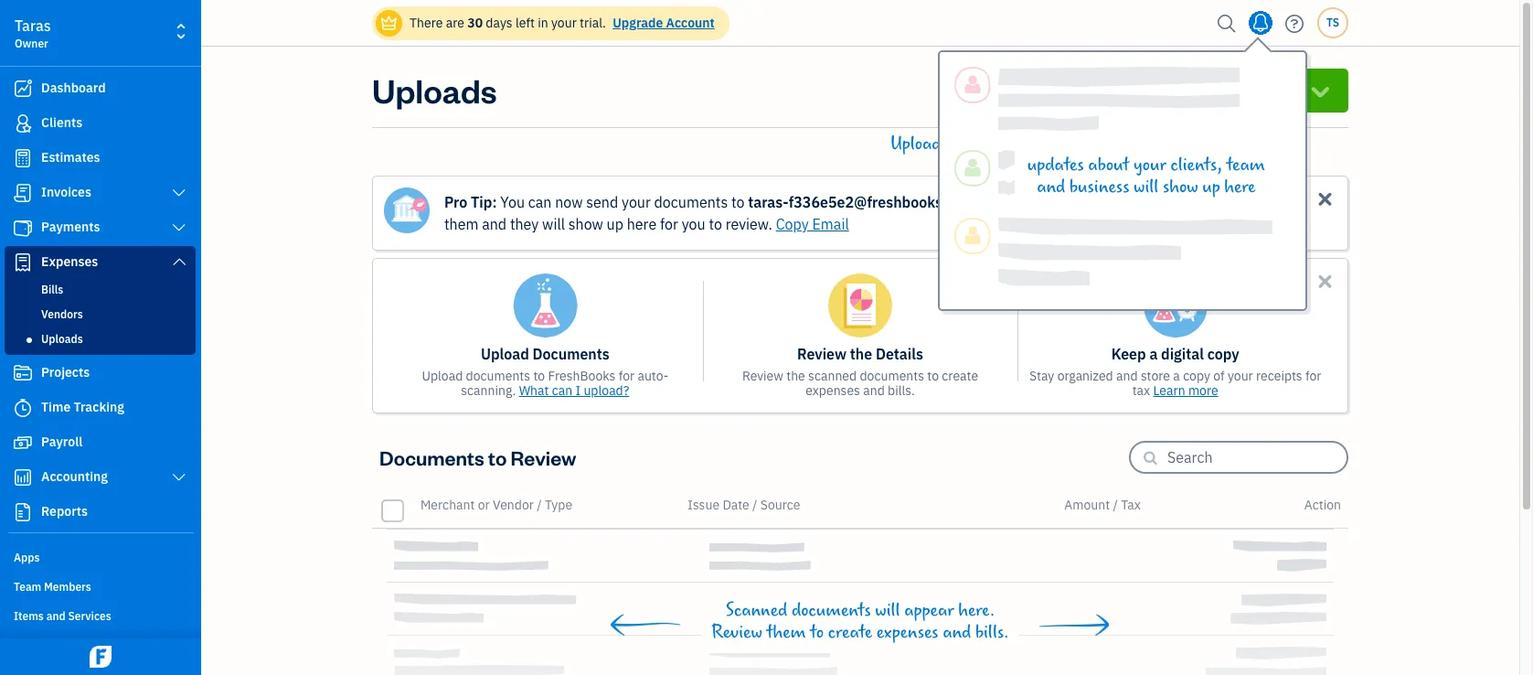 Task type: vqa. For each thing, say whether or not it's contained in the screenshot.
'Upload'
yes



Task type: locate. For each thing, give the bounding box(es) containing it.
for left auto- on the bottom
[[619, 368, 635, 384]]

2 vertical spatial upload
[[422, 368, 463, 384]]

items and services link
[[5, 602, 196, 629]]

1 vertical spatial show
[[569, 215, 604, 233]]

keep a digital copy image
[[1144, 273, 1208, 338]]

merchant
[[421, 497, 475, 513]]

1 vertical spatial chevron large down image
[[171, 254, 188, 269]]

1 vertical spatial the
[[787, 368, 806, 384]]

source
[[761, 497, 801, 513]]

1 horizontal spatial documents
[[533, 345, 610, 363]]

client image
[[12, 114, 34, 133]]

and inside main element
[[46, 609, 66, 623]]

1 vertical spatial them
[[767, 622, 806, 643]]

stay organized and store a copy of your receipts for tax
[[1030, 368, 1322, 399]]

pro tip: you can now send your documents to taras-f336e5e2@freshbooksreceipts.com
[[445, 193, 1031, 211]]

expenses down appear
[[877, 622, 939, 643]]

expenses down review the details image on the right of the page
[[806, 382, 861, 399]]

timer image
[[12, 399, 34, 417]]

1 horizontal spatial up
[[1203, 177, 1221, 198]]

a up the store
[[1150, 345, 1158, 363]]

review the details image
[[829, 273, 893, 338]]

or
[[1071, 134, 1085, 155], [478, 497, 490, 513]]

0 vertical spatial here
[[1225, 177, 1256, 198]]

documents up what can i upload?
[[533, 345, 610, 363]]

upgrade
[[613, 15, 663, 31]]

for
[[660, 215, 679, 233], [619, 368, 635, 384], [1306, 368, 1322, 384]]

show inside updates about your clients, team and business will show up here
[[1163, 177, 1199, 198]]

your
[[551, 15, 577, 31], [946, 134, 979, 155], [1134, 155, 1167, 176], [622, 193, 651, 211], [1228, 368, 1254, 384]]

to inside scanned documents will appear here. review them to create expenses and bills.
[[811, 622, 824, 643]]

show down clients, on the top of the page
[[1163, 177, 1199, 198]]

notifications image
[[1247, 5, 1276, 41]]

bills. inside scanned documents will appear here. review them to create expenses and bills.
[[976, 622, 1009, 643]]

3 / from the left
[[1114, 497, 1118, 513]]

0 vertical spatial expenses
[[806, 382, 861, 399]]

chevron large down image
[[171, 186, 188, 200], [171, 254, 188, 269]]

0 horizontal spatial up
[[607, 215, 624, 233]]

2 chevron large down image from the top
[[171, 470, 188, 485]]

can
[[528, 193, 552, 211], [552, 382, 573, 399]]

review inside scanned documents will appear here. review them to create expenses and bills.
[[712, 622, 763, 643]]

scanned
[[726, 600, 788, 621]]

1 horizontal spatial uploads
[[372, 69, 497, 112]]

1 horizontal spatial create
[[942, 368, 979, 384]]

scanned documents will appear here. review them to create expenses and bills.
[[712, 600, 1009, 643]]

0 vertical spatial or
[[1071, 134, 1085, 155]]

0 horizontal spatial here
[[627, 215, 657, 233]]

to inside review the details review the scanned documents to create expenses and bills.
[[928, 368, 939, 384]]

1 chevron large down image from the top
[[171, 186, 188, 200]]

upload up documents to review
[[422, 368, 463, 384]]

0 vertical spatial bills.
[[888, 382, 915, 399]]

1 horizontal spatial expenses
[[877, 622, 939, 643]]

invoices
[[41, 184, 91, 200]]

copy email
[[776, 215, 849, 233]]

receipts
[[1257, 368, 1303, 384]]

them down pro
[[445, 215, 479, 233]]

0 vertical spatial them
[[445, 215, 479, 233]]

1 horizontal spatial /
[[753, 497, 758, 513]]

and freshbooks will automatically scan them and they will show up here for you to review.
[[445, 193, 1292, 233]]

apps
[[14, 551, 40, 564]]

documents right scanned
[[792, 600, 871, 621]]

0 horizontal spatial for
[[619, 368, 635, 384]]

review
[[798, 345, 847, 363], [743, 368, 784, 384], [511, 445, 577, 470], [712, 622, 763, 643]]

0 horizontal spatial freshbooks
[[548, 368, 616, 384]]

team members link
[[5, 573, 196, 600]]

can left i
[[552, 382, 573, 399]]

receipt
[[1018, 134, 1067, 155]]

0 horizontal spatial expenses
[[806, 382, 861, 399]]

2 horizontal spatial /
[[1114, 497, 1118, 513]]

1 vertical spatial upload
[[481, 345, 529, 363]]

bills. down here.
[[976, 622, 1009, 643]]

freshbooks down upload documents
[[548, 368, 616, 384]]

0 vertical spatial freshbooks
[[1062, 193, 1140, 211]]

them
[[445, 215, 479, 233], [767, 622, 806, 643]]

to inside upload documents to freshbooks for auto- scanning.
[[534, 368, 545, 384]]

expenses
[[806, 382, 861, 399], [877, 622, 939, 643]]

for left you
[[660, 215, 679, 233]]

copy up of
[[1208, 345, 1240, 363]]

crown image
[[380, 13, 399, 32]]

copy
[[1208, 345, 1240, 363], [1184, 368, 1211, 384]]

review down scanned
[[712, 622, 763, 643]]

/ right date
[[753, 497, 758, 513]]

/ left the 'tax' button on the right
[[1114, 497, 1118, 513]]

1 vertical spatial chevron large down image
[[171, 470, 188, 485]]

upload up scanning.
[[481, 345, 529, 363]]

them inside scanned documents will appear here. review them to create expenses and bills.
[[767, 622, 806, 643]]

expenses inside review the details review the scanned documents to create expenses and bills.
[[806, 382, 861, 399]]

1 horizontal spatial show
[[1163, 177, 1199, 198]]

chevron large down image for invoices
[[171, 186, 188, 200]]

1 horizontal spatial or
[[1071, 134, 1085, 155]]

0 vertical spatial documents
[[533, 345, 610, 363]]

issue
[[688, 497, 720, 513]]

or left vendor
[[478, 497, 490, 513]]

2 chevron large down image from the top
[[171, 254, 188, 269]]

create inside review the details review the scanned documents to create expenses and bills.
[[942, 368, 979, 384]]

keep a digital copy
[[1112, 345, 1240, 363]]

uploads
[[372, 69, 497, 112], [41, 332, 83, 346]]

and inside updates about your clients, team and business will show up here
[[1037, 177, 1066, 198]]

to
[[732, 193, 745, 211], [709, 215, 723, 233], [534, 368, 545, 384], [928, 368, 939, 384], [488, 445, 507, 470], [811, 622, 824, 643]]

1 vertical spatial expenses
[[877, 622, 939, 643]]

amount button
[[1065, 497, 1111, 513]]

or left bill
[[1071, 134, 1085, 155]]

bills. for scanned documents will appear here. review them to create expenses and bills.
[[976, 622, 1009, 643]]

for inside stay organized and store a copy of your receipts for tax
[[1306, 368, 1322, 384]]

freshbooks down about
[[1062, 193, 1140, 211]]

up
[[1203, 177, 1221, 198], [607, 215, 624, 233]]

will inside updates about your clients, team and business will show up here
[[1134, 177, 1159, 198]]

taras-
[[748, 193, 789, 211]]

0 horizontal spatial a
[[1150, 345, 1158, 363]]

create for details
[[942, 368, 979, 384]]

up down send
[[607, 215, 624, 233]]

bill
[[1089, 134, 1111, 155]]

uploads down there
[[372, 69, 497, 112]]

0 vertical spatial a
[[1150, 345, 1158, 363]]

0 horizontal spatial /
[[537, 497, 542, 513]]

create inside scanned documents will appear here. review them to create expenses and bills.
[[829, 622, 873, 643]]

uploads link
[[8, 328, 192, 350]]

will
[[1134, 177, 1159, 198], [1143, 193, 1166, 211], [542, 215, 565, 233], [876, 600, 901, 621]]

chevron large down image up bills link
[[171, 254, 188, 269]]

1 horizontal spatial for
[[660, 215, 679, 233]]

1 horizontal spatial bills.
[[976, 622, 1009, 643]]

1 horizontal spatial here
[[1225, 177, 1256, 198]]

1 vertical spatial a
[[1174, 368, 1181, 384]]

expenses for documents
[[877, 622, 939, 643]]

create
[[942, 368, 979, 384], [829, 622, 873, 643]]

0 vertical spatial chevron large down image
[[171, 186, 188, 200]]

your inside updates about your clients, team and business will show up here
[[1134, 155, 1167, 176]]

report image
[[12, 503, 34, 521]]

here inside and freshbooks will automatically scan them and they will show up here for you to review.
[[627, 215, 657, 233]]

learn more
[[1154, 382, 1219, 399]]

show down send
[[569, 215, 604, 233]]

/ left type "button"
[[537, 497, 542, 513]]

1 horizontal spatial a
[[1174, 368, 1181, 384]]

documents up "merchant"
[[380, 445, 485, 470]]

1 horizontal spatial upload
[[481, 345, 529, 363]]

for inside and freshbooks will automatically scan them and they will show up here for you to review.
[[660, 215, 679, 233]]

what can i upload?
[[519, 382, 630, 399]]

upload?
[[584, 382, 630, 399]]

payment image
[[12, 219, 34, 237]]

amount / tax
[[1065, 497, 1141, 513]]

0 horizontal spatial uploads
[[41, 332, 83, 346]]

2 horizontal spatial upload
[[891, 134, 942, 155]]

chart image
[[12, 468, 34, 487]]

0 vertical spatial the
[[850, 345, 873, 363]]

chevron large down image inside the expenses link
[[171, 254, 188, 269]]

issue date button
[[688, 497, 750, 513]]

a
[[1150, 345, 1158, 363], [1174, 368, 1181, 384]]

time
[[41, 399, 71, 415]]

0 horizontal spatial show
[[569, 215, 604, 233]]

scanning.
[[461, 382, 516, 399]]

0 vertical spatial uploads
[[372, 69, 497, 112]]

main element
[[0, 0, 261, 675]]

the left scanned
[[787, 368, 806, 384]]

uploads inside main element
[[41, 332, 83, 346]]

0 vertical spatial can
[[528, 193, 552, 211]]

1 vertical spatial create
[[829, 622, 873, 643]]

1 vertical spatial or
[[478, 497, 490, 513]]

invoice image
[[12, 184, 34, 202]]

1 vertical spatial freshbooks
[[548, 368, 616, 384]]

up inside updates about your clients, team and business will show up here
[[1203, 177, 1221, 198]]

1 vertical spatial bills.
[[976, 622, 1009, 643]]

payments
[[41, 219, 100, 235]]

0 horizontal spatial create
[[829, 622, 873, 643]]

upload documents to freshbooks for auto- scanning.
[[422, 368, 669, 399]]

1 vertical spatial up
[[607, 215, 624, 233]]

1 horizontal spatial freshbooks
[[1062, 193, 1140, 211]]

documents down upload documents
[[466, 368, 531, 384]]

1 vertical spatial documents
[[380, 445, 485, 470]]

chevrondown image
[[1308, 78, 1334, 103]]

tip:
[[471, 193, 497, 211]]

documents
[[533, 345, 610, 363], [380, 445, 485, 470]]

bills. inside review the details review the scanned documents to create expenses and bills.
[[888, 382, 915, 399]]

0 horizontal spatial bills.
[[888, 382, 915, 399]]

0 vertical spatial upload
[[891, 134, 942, 155]]

expenses
[[41, 253, 98, 270]]

bills link
[[8, 279, 192, 301]]

1 vertical spatial can
[[552, 382, 573, 399]]

1 chevron large down image from the top
[[171, 220, 188, 235]]

your right of
[[1228, 368, 1254, 384]]

1 vertical spatial uploads
[[41, 332, 83, 346]]

up inside and freshbooks will automatically scan them and they will show up here for you to review.
[[607, 215, 624, 233]]

upload inside upload documents to freshbooks for auto- scanning.
[[422, 368, 463, 384]]

2 horizontal spatial for
[[1306, 368, 1322, 384]]

the up scanned
[[850, 345, 873, 363]]

/
[[537, 497, 542, 513], [753, 497, 758, 513], [1114, 497, 1118, 513]]

1 horizontal spatial them
[[767, 622, 806, 643]]

them down scanned
[[767, 622, 806, 643]]

tracking
[[74, 399, 124, 415]]

clients
[[41, 114, 83, 131]]

project image
[[12, 364, 34, 382]]

0 vertical spatial show
[[1163, 177, 1199, 198]]

documents inside scanned documents will appear here. review them to create expenses and bills.
[[792, 600, 871, 621]]

reports link
[[5, 496, 196, 529]]

bills. down details in the bottom of the page
[[888, 382, 915, 399]]

0 vertical spatial up
[[1203, 177, 1221, 198]]

documents inside upload documents to freshbooks for auto- scanning.
[[466, 368, 531, 384]]

copy left of
[[1184, 368, 1211, 384]]

0 vertical spatial create
[[942, 368, 979, 384]]

chevron large down image inside payments link
[[171, 220, 188, 235]]

review.
[[726, 215, 773, 233]]

0 horizontal spatial them
[[445, 215, 479, 233]]

upload documents image
[[513, 273, 578, 338]]

a right the store
[[1174, 368, 1181, 384]]

are
[[446, 15, 465, 31]]

1 vertical spatial copy
[[1184, 368, 1211, 384]]

upload for upload documents
[[481, 345, 529, 363]]

here left you
[[627, 215, 657, 233]]

dashboard link
[[5, 72, 196, 105]]

chevron large down image up the expenses link
[[171, 220, 188, 235]]

your right about
[[1134, 155, 1167, 176]]

freshbooks inside and freshbooks will automatically scan them and they will show up here for you to review.
[[1062, 193, 1140, 211]]

chevron large down image
[[171, 220, 188, 235], [171, 470, 188, 485]]

documents inside review the details review the scanned documents to create expenses and bills.
[[860, 368, 925, 384]]

digital
[[1162, 345, 1204, 363]]

freshbooks inside upload documents to freshbooks for auto- scanning.
[[548, 368, 616, 384]]

here.
[[959, 600, 995, 621]]

payroll
[[41, 434, 83, 450]]

upload documents
[[481, 345, 610, 363]]

0 horizontal spatial upload
[[422, 368, 463, 384]]

can up they
[[528, 193, 552, 211]]

vendor
[[493, 497, 534, 513]]

show
[[1163, 177, 1199, 198], [569, 215, 604, 233]]

go to help image
[[1281, 10, 1310, 37]]

chevron large down image up reports link
[[171, 470, 188, 485]]

estimate image
[[12, 149, 34, 167]]

review the details review the scanned documents to create expenses and bills.
[[743, 345, 979, 399]]

chevron large down image for accounting
[[171, 470, 188, 485]]

documents down details in the bottom of the page
[[860, 368, 925, 384]]

there
[[410, 15, 443, 31]]

merchant or vendor button
[[421, 497, 534, 513]]

i
[[576, 382, 581, 399]]

chevron large down image down estimates link
[[171, 186, 188, 200]]

chevron large down image inside invoices link
[[171, 186, 188, 200]]

expenses inside scanned documents will appear here. review them to create expenses and bills.
[[877, 622, 939, 643]]

1 vertical spatial here
[[627, 215, 657, 233]]

here down 'team'
[[1225, 177, 1256, 198]]

1 horizontal spatial the
[[850, 345, 873, 363]]

for right receipts at the bottom right
[[1306, 368, 1322, 384]]

up down clients, on the top of the page
[[1203, 177, 1221, 198]]

copy inside stay organized and store a copy of your receipts for tax
[[1184, 368, 1211, 384]]

team
[[14, 580, 41, 594]]

documents up you
[[655, 193, 728, 211]]

details
[[876, 345, 924, 363]]

upload up f336e5e2@freshbooksreceipts.com
[[891, 134, 942, 155]]

uploads down vendors
[[41, 332, 83, 346]]

review up type "button"
[[511, 445, 577, 470]]

0 horizontal spatial the
[[787, 368, 806, 384]]

0 vertical spatial chevron large down image
[[171, 220, 188, 235]]



Task type: describe. For each thing, give the bounding box(es) containing it.
account
[[666, 15, 715, 31]]

your right send
[[622, 193, 651, 211]]

merchant or vendor / type
[[421, 497, 573, 513]]

reports
[[41, 503, 88, 520]]

payments link
[[5, 211, 196, 244]]

freshbooks image
[[86, 646, 115, 668]]

keep
[[1112, 345, 1147, 363]]

for inside upload documents to freshbooks for auto- scanning.
[[619, 368, 635, 384]]

estimates link
[[5, 142, 196, 175]]

organized
[[1058, 368, 1114, 384]]

date
[[723, 497, 750, 513]]

ts
[[1327, 16, 1340, 29]]

projects
[[41, 364, 90, 380]]

time tracking
[[41, 399, 124, 415]]

in
[[538, 15, 548, 31]]

you
[[501, 193, 525, 211]]

vendors link
[[8, 304, 192, 326]]

1 / from the left
[[537, 497, 542, 513]]

upload for upload your first receipt or bill
[[891, 134, 942, 155]]

copy email button
[[776, 213, 849, 235]]

amount
[[1065, 497, 1111, 513]]

a inside stay organized and store a copy of your receipts for tax
[[1174, 368, 1181, 384]]

trial.
[[580, 15, 606, 31]]

what
[[519, 382, 549, 399]]

upload for upload documents to freshbooks for auto- scanning.
[[422, 368, 463, 384]]

dashboard
[[41, 80, 106, 96]]

ts button
[[1318, 7, 1349, 38]]

items and services
[[14, 609, 111, 623]]

source button
[[761, 497, 801, 513]]

search image
[[1213, 10, 1242, 37]]

apps link
[[5, 543, 196, 571]]

here inside updates about your clients, team and business will show up here
[[1225, 177, 1256, 198]]

30
[[468, 15, 483, 31]]

to inside and freshbooks will automatically scan them and they will show up here for you to review.
[[709, 215, 723, 233]]

email
[[813, 215, 849, 233]]

action
[[1305, 497, 1342, 513]]

0 horizontal spatial or
[[478, 497, 490, 513]]

and inside review the details review the scanned documents to create expenses and bills.
[[864, 382, 885, 399]]

your inside stay organized and store a copy of your receipts for tax
[[1228, 368, 1254, 384]]

your right the in
[[551, 15, 577, 31]]

estimates
[[41, 149, 100, 166]]

create for will
[[829, 622, 873, 643]]

bank connections image
[[14, 638, 196, 652]]

scan
[[1262, 193, 1292, 211]]

review up scanned
[[798, 345, 847, 363]]

and inside stay organized and store a copy of your receipts for tax
[[1117, 368, 1138, 384]]

scanned
[[809, 368, 857, 384]]

auto-
[[638, 368, 669, 384]]

there are 30 days left in your trial. upgrade account
[[410, 15, 715, 31]]

chevron large down image for expenses
[[171, 254, 188, 269]]

show inside and freshbooks will automatically scan them and they will show up here for you to review.
[[569, 215, 604, 233]]

type button
[[545, 497, 573, 513]]

clients link
[[5, 107, 196, 140]]

first
[[983, 134, 1014, 155]]

dashboard image
[[12, 80, 34, 98]]

Search text field
[[1168, 443, 1347, 472]]

members
[[44, 580, 91, 594]]

stay
[[1030, 368, 1055, 384]]

learn
[[1154, 382, 1186, 399]]

bills
[[41, 283, 63, 296]]

business
[[1070, 177, 1130, 198]]

you
[[682, 215, 706, 233]]

time tracking link
[[5, 391, 196, 424]]

close image
[[1315, 188, 1336, 209]]

taras
[[15, 16, 51, 35]]

bills. for review the details review the scanned documents to create expenses and bills.
[[888, 382, 915, 399]]

clients,
[[1171, 155, 1223, 176]]

pro
[[445, 193, 468, 211]]

invoices link
[[5, 177, 196, 209]]

accounting
[[41, 468, 108, 485]]

items
[[14, 609, 44, 623]]

automatically
[[1169, 193, 1258, 211]]

money image
[[12, 434, 34, 452]]

expense image
[[12, 253, 34, 272]]

of
[[1214, 368, 1225, 384]]

upgrade account link
[[609, 15, 715, 31]]

close image
[[1315, 271, 1336, 292]]

your left the first
[[946, 134, 979, 155]]

review left scanned
[[743, 368, 784, 384]]

2 / from the left
[[753, 497, 758, 513]]

upload your first receipt or bill
[[891, 134, 1111, 155]]

will inside scanned documents will appear here. review them to create expenses and bills.
[[876, 600, 901, 621]]

projects link
[[5, 357, 196, 390]]

f336e5e2@freshbooksreceipts.com
[[789, 193, 1031, 211]]

issue date / source
[[688, 497, 801, 513]]

them inside and freshbooks will automatically scan them and they will show up here for you to review.
[[445, 215, 479, 233]]

days
[[486, 15, 513, 31]]

documents to review
[[380, 445, 577, 470]]

and inside scanned documents will appear here. review them to create expenses and bills.
[[943, 622, 972, 643]]

owner
[[15, 37, 48, 50]]

0 vertical spatial copy
[[1208, 345, 1240, 363]]

tax
[[1133, 382, 1151, 399]]

chevron large down image for payments
[[171, 220, 188, 235]]

team members
[[14, 580, 91, 594]]

expenses for the
[[806, 382, 861, 399]]

copy
[[776, 215, 809, 233]]

0 horizontal spatial documents
[[380, 445, 485, 470]]

tax
[[1122, 497, 1141, 513]]

accounting link
[[5, 461, 196, 494]]

appear
[[905, 600, 955, 621]]

left
[[516, 15, 535, 31]]

services
[[68, 609, 111, 623]]

send
[[587, 193, 619, 211]]

more
[[1189, 382, 1219, 399]]

they
[[510, 215, 539, 233]]

store
[[1141, 368, 1171, 384]]

about
[[1089, 155, 1130, 176]]



